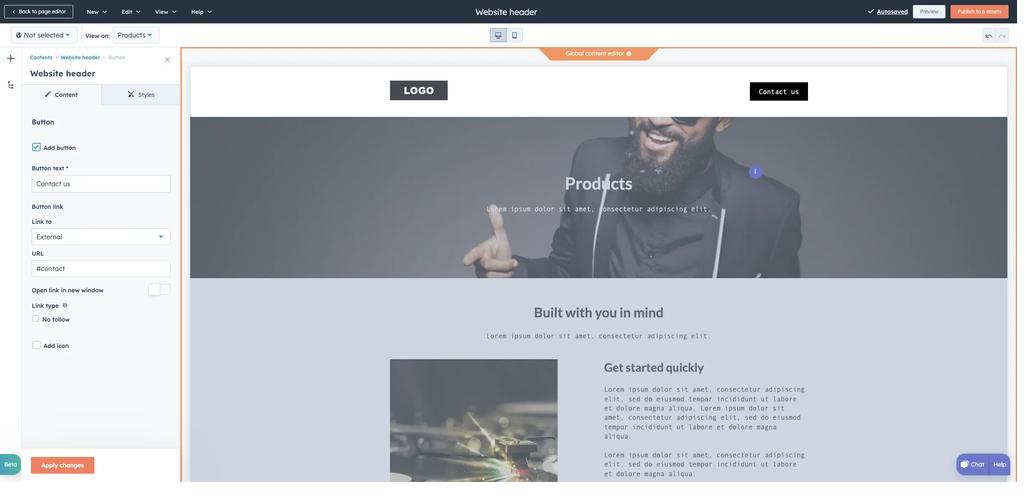 Task type: vqa. For each thing, say whether or not it's contained in the screenshot.
to
yes



Task type: locate. For each thing, give the bounding box(es) containing it.
0 horizontal spatial to
[[32, 8, 37, 15]]

contents
[[30, 54, 52, 61]]

link up external in the top of the page
[[53, 203, 63, 211]]

0 vertical spatial help
[[191, 8, 204, 15]]

editor
[[52, 8, 66, 15], [608, 50, 624, 57]]

link for button
[[53, 203, 63, 211]]

icon
[[57, 342, 69, 350]]

not selected
[[24, 31, 64, 39]]

changes
[[60, 462, 84, 469]]

apply
[[41, 462, 58, 469]]

button left text
[[32, 165, 51, 172]]

Contact us text field
[[32, 175, 171, 193]]

to right 'back'
[[32, 8, 37, 15]]

link down button link
[[32, 218, 44, 226]]

link for open
[[49, 287, 59, 294]]

url
[[32, 250, 44, 257]]

link for link type
[[32, 302, 44, 310]]

2 vertical spatial header
[[66, 68, 95, 79]]

follow
[[52, 316, 70, 323]]

0 horizontal spatial help
[[191, 8, 204, 15]]

preview
[[920, 8, 938, 15]]

1 horizontal spatial help
[[994, 461, 1006, 469]]

0 vertical spatial add
[[43, 144, 55, 152]]

autosaved button
[[868, 7, 908, 17], [877, 7, 908, 17]]

not selected button
[[11, 27, 77, 43]]

add icon
[[43, 342, 69, 350]]

to for link
[[46, 218, 52, 226]]

link left in
[[49, 287, 59, 294]]

1 horizontal spatial view
[[155, 8, 168, 15]]

1 vertical spatial view
[[85, 32, 99, 40]]

website header
[[476, 6, 537, 17], [61, 54, 100, 61], [30, 68, 95, 79]]

0 vertical spatial header
[[510, 6, 537, 17]]

preview button
[[913, 5, 946, 18]]

1 link from the top
[[32, 218, 44, 226]]

text
[[53, 165, 64, 172]]

group
[[951, 5, 1009, 18], [490, 28, 523, 42], [982, 28, 1009, 42]]

apply changes button
[[31, 457, 94, 474]]

global content editor
[[566, 50, 624, 57]]

1 vertical spatial link
[[49, 287, 59, 294]]

0 vertical spatial website header
[[476, 6, 537, 17]]

help
[[191, 8, 204, 15], [994, 461, 1006, 469]]

view inside view 'button'
[[155, 8, 168, 15]]

0 horizontal spatial editor
[[52, 8, 66, 15]]

editor inside button
[[52, 8, 66, 15]]

help button
[[182, 0, 218, 23]]

products button
[[113, 27, 159, 43]]

content link
[[22, 85, 101, 105]]

0 vertical spatial editor
[[52, 8, 66, 15]]

0 horizontal spatial view
[[85, 32, 99, 40]]

add for add button
[[43, 144, 55, 152]]

link
[[32, 218, 44, 226], [32, 302, 44, 310]]

publish to 6 assets
[[958, 8, 1002, 15]]

website
[[476, 6, 507, 17], [61, 54, 81, 61], [30, 68, 63, 79]]

header
[[510, 6, 537, 17], [82, 54, 100, 61], [66, 68, 95, 79]]

global
[[566, 50, 584, 57]]

2 vertical spatial website
[[30, 68, 63, 79]]

new
[[87, 8, 99, 15]]

2 autosaved button from the left
[[877, 7, 908, 17]]

to up external in the top of the page
[[46, 218, 52, 226]]

add left button
[[43, 144, 55, 152]]

0 vertical spatial link
[[32, 218, 44, 226]]

type
[[46, 302, 59, 310]]

1 horizontal spatial editor
[[608, 50, 624, 57]]

2 horizontal spatial to
[[976, 8, 981, 15]]

help right chat
[[994, 461, 1006, 469]]

1 horizontal spatial to
[[46, 218, 52, 226]]

0 vertical spatial view
[[155, 8, 168, 15]]

2 add from the top
[[43, 342, 55, 350]]

view left the on:
[[85, 32, 99, 40]]

tab list
[[22, 85, 181, 105]]

view button
[[146, 0, 182, 23]]

button up add button
[[32, 118, 54, 126]]

button text
[[32, 165, 64, 172]]

help right view 'button'
[[191, 8, 204, 15]]

button
[[108, 54, 125, 61], [32, 118, 54, 126], [32, 165, 51, 172], [32, 203, 51, 211]]

view
[[155, 8, 168, 15], [85, 32, 99, 40]]

2 link from the top
[[32, 302, 44, 310]]

1 vertical spatial add
[[43, 342, 55, 350]]

chat
[[971, 461, 984, 469]]

view right edit button
[[155, 8, 168, 15]]

close image
[[165, 57, 170, 62]]

to left 6
[[976, 8, 981, 15]]

to for publish
[[976, 8, 981, 15]]

add for add icon
[[43, 342, 55, 350]]

link left type
[[32, 302, 44, 310]]

navigation
[[22, 47, 181, 62]]

editor right content on the right of the page
[[608, 50, 624, 57]]

add left icon
[[43, 342, 55, 350]]

open
[[32, 287, 47, 294]]

back to page editor button
[[4, 5, 73, 18]]

1 vertical spatial link
[[32, 302, 44, 310]]

1 vertical spatial website header
[[61, 54, 100, 61]]

button
[[57, 144, 76, 152]]

autosaved
[[877, 8, 908, 15]]

add
[[43, 144, 55, 152], [43, 342, 55, 350]]

edit
[[122, 8, 132, 15]]

editor right page
[[52, 8, 66, 15]]

to
[[32, 8, 37, 15], [976, 8, 981, 15], [46, 218, 52, 226]]

1 add from the top
[[43, 144, 55, 152]]

to inside button
[[32, 8, 37, 15]]

page
[[38, 8, 51, 15]]

to inside group
[[976, 8, 981, 15]]

link
[[53, 203, 63, 211], [49, 287, 59, 294]]

to for back
[[32, 8, 37, 15]]

0 vertical spatial link
[[53, 203, 63, 211]]

link to
[[32, 218, 52, 226]]

URL text field
[[32, 260, 171, 277]]



Task type: describe. For each thing, give the bounding box(es) containing it.
button down the on:
[[108, 54, 125, 61]]

styles
[[138, 91, 155, 99]]

styles link
[[101, 85, 181, 105]]

content
[[585, 50, 606, 57]]

view for view
[[155, 8, 168, 15]]

on:
[[101, 32, 110, 40]]

0 vertical spatial website
[[476, 6, 507, 17]]

1 vertical spatial website
[[61, 54, 81, 61]]

products
[[118, 31, 146, 39]]

open link in new window
[[32, 287, 103, 294]]

assets
[[986, 8, 1002, 15]]

in
[[61, 287, 66, 294]]

6
[[982, 8, 985, 15]]

content
[[55, 91, 78, 99]]

navigation containing contents
[[22, 47, 181, 62]]

1 vertical spatial help
[[994, 461, 1006, 469]]

1 autosaved button from the left
[[868, 7, 908, 17]]

beta button
[[0, 454, 21, 475]]

back to page editor
[[19, 8, 66, 15]]

no follow
[[42, 316, 70, 323]]

selected
[[38, 31, 64, 39]]

publish
[[958, 8, 974, 15]]

website header button
[[52, 54, 100, 61]]

view on:
[[85, 32, 110, 40]]

2 vertical spatial website header
[[30, 68, 95, 79]]

new
[[68, 287, 80, 294]]

button button
[[100, 54, 125, 61]]

1 vertical spatial editor
[[608, 50, 624, 57]]

external
[[36, 233, 62, 241]]

edit button
[[113, 0, 146, 23]]

group containing publish to
[[951, 5, 1009, 18]]

tab list containing content
[[22, 85, 181, 105]]

view for view on:
[[85, 32, 99, 40]]

add button
[[43, 144, 76, 152]]

button link
[[32, 203, 63, 211]]

help inside button
[[191, 8, 204, 15]]

new button
[[78, 0, 113, 23]]

1 vertical spatial header
[[82, 54, 100, 61]]

not
[[24, 31, 36, 39]]

button up link to
[[32, 203, 51, 211]]

contents button
[[30, 54, 52, 61]]

link type
[[32, 302, 59, 310]]

beta
[[4, 461, 17, 469]]

no
[[42, 316, 51, 323]]

external button
[[32, 228, 171, 245]]

link for link to
[[32, 218, 44, 226]]

window
[[81, 287, 103, 294]]

back
[[19, 8, 31, 15]]

apply changes
[[41, 462, 84, 469]]



